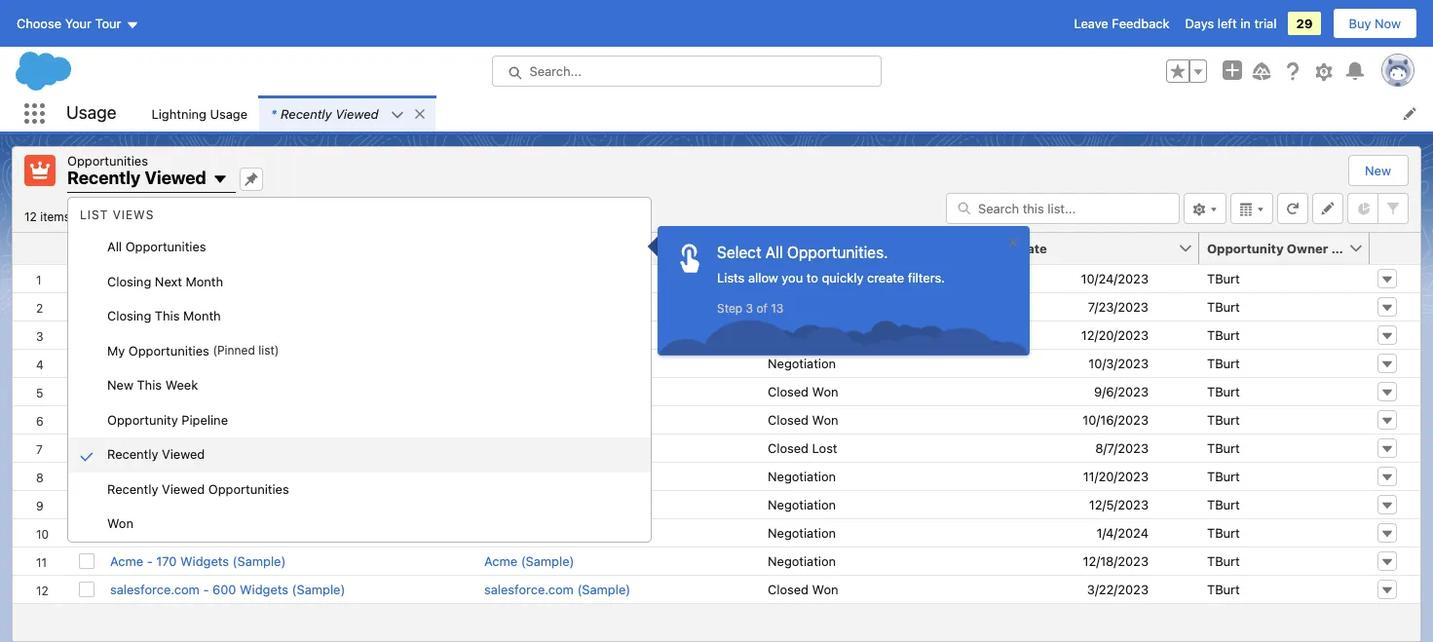 Task type: locate. For each thing, give the bounding box(es) containing it.
create
[[867, 270, 904, 285]]

step 3 of 13
[[717, 301, 784, 315]]

0 vertical spatial closing
[[107, 273, 151, 289]]

salesforce.com up acme (sample) "link" in the bottom left of the page
[[484, 468, 574, 484]]

recently
[[281, 106, 332, 121], [67, 168, 141, 188], [107, 446, 158, 462], [107, 481, 158, 496]]

tburt for 8/7/2023
[[1207, 440, 1240, 456]]

usage left lightning
[[66, 103, 116, 123]]

usage left *
[[210, 106, 248, 121]]

closing up my
[[107, 308, 151, 323]]

salesforce.com (sample) up acme (sample) "link" in the bottom left of the page
[[484, 468, 631, 484]]

media up the week
[[151, 355, 187, 371]]

(sample)
[[244, 270, 298, 286], [232, 299, 286, 314], [279, 327, 332, 342], [277, 355, 331, 371], [283, 383, 336, 399], [277, 412, 331, 427], [227, 440, 281, 456], [521, 440, 574, 456], [292, 468, 345, 484], [577, 468, 631, 484], [234, 496, 287, 512], [272, 525, 325, 540], [233, 553, 286, 569], [521, 553, 574, 569], [292, 581, 345, 597], [577, 581, 631, 597]]

12/20/2023
[[1081, 327, 1149, 342]]

global for global media - 180 widgets (sample)
[[110, 355, 148, 371]]

recently viewed grid
[[13, 232, 1421, 604]]

this for month
[[155, 308, 180, 323]]

opportunities
[[67, 153, 148, 169], [125, 239, 206, 254], [128, 342, 209, 358], [208, 481, 289, 496]]

action image
[[1370, 232, 1421, 264]]

this
[[155, 308, 180, 323], [137, 377, 162, 393]]

2 tburt from the top
[[1207, 299, 1240, 314]]

6 negotiation from the top
[[768, 553, 836, 569]]

buy now
[[1349, 16, 1401, 31]]

opportunity for opportunity name
[[110, 240, 187, 256]]

month up acme - 175 widgets (sample)
[[186, 273, 223, 289]]

1 vertical spatial acme (sample)
[[484, 553, 574, 569]]

salesforce.com up opportunity pipeline
[[110, 383, 200, 399]]

won link
[[68, 507, 651, 541]]

usage
[[66, 103, 116, 123], [210, 106, 248, 121]]

2 lost from the top
[[812, 440, 838, 456]]

salesforce.com (sample) link
[[484, 468, 631, 484], [484, 581, 631, 597]]

0 horizontal spatial new
[[107, 377, 133, 393]]

cell
[[71, 292, 102, 320], [71, 320, 102, 348], [71, 348, 102, 377], [71, 377, 102, 405], [71, 405, 102, 433], [71, 490, 102, 518], [71, 518, 102, 546]]

2 salesforce.com (sample) link from the top
[[484, 581, 631, 597]]

opportunity pipeline
[[107, 412, 228, 427]]

recently inside list item
[[281, 106, 332, 121]]

tburt
[[1207, 270, 1240, 286], [1207, 299, 1240, 314], [1207, 327, 1240, 342], [1207, 355, 1240, 371], [1207, 383, 1240, 399], [1207, 412, 1240, 427], [1207, 440, 1240, 456], [1207, 468, 1240, 484], [1207, 496, 1240, 512], [1207, 525, 1240, 540], [1207, 553, 1240, 569], [1207, 581, 1240, 597]]

13
[[771, 301, 784, 315]]

12/18/2023
[[1083, 553, 1149, 569]]

4 global from the top
[[110, 525, 148, 540]]

widgets right 80
[[219, 525, 268, 540]]

1 closed from the top
[[768, 299, 809, 314]]

1 salesforce.com (sample) link from the top
[[484, 468, 631, 484]]

text default image
[[413, 107, 426, 121], [390, 108, 404, 122]]

salesforce.com down 20
[[110, 468, 200, 484]]

tburt for 12/5/2023
[[1207, 496, 1240, 512]]

1 vertical spatial recently viewed
[[107, 446, 205, 462]]

tburt for 7/23/2023
[[1207, 299, 1240, 314]]

1 vertical spatial salesforce.com (sample) link
[[484, 581, 631, 597]]

cell for global media - 80 widgets (sample)
[[71, 518, 102, 546]]

tburt for 3/22/2023
[[1207, 581, 1240, 597]]

acme for 20
[[110, 440, 143, 456]]

alias
[[1332, 240, 1363, 256]]

account name element
[[476, 232, 772, 265]]

none search field inside recently viewed|opportunities|list view element
[[946, 192, 1180, 224]]

0 vertical spatial salesforce.com (sample) link
[[484, 468, 631, 484]]

7 cell from the top
[[71, 518, 102, 546]]

1 vertical spatial new
[[107, 377, 133, 393]]

media up 20
[[151, 412, 187, 427]]

salesforce.com (sample) for negotiation
[[484, 468, 631, 484]]

5 tburt from the top
[[1207, 383, 1240, 399]]

all down updated
[[107, 239, 122, 254]]

1 closed won from the top
[[768, 383, 839, 399]]

next
[[155, 273, 182, 289]]

stage element
[[760, 232, 971, 265]]

month for closing this month
[[183, 308, 221, 323]]

widgets right 240
[[239, 468, 288, 484]]

2 closed lost from the top
[[768, 440, 838, 456]]

5 closed from the top
[[768, 581, 809, 597]]

won inside won link
[[107, 515, 133, 531]]

list
[[140, 95, 1433, 132]]

1 horizontal spatial 140
[[200, 412, 222, 427]]

item number element
[[13, 232, 71, 265]]

global for global media - 200 widgets (sample)
[[110, 327, 148, 342]]

salesforce.com down 170
[[110, 581, 200, 597]]

salesforce.com (sample) link for negotiation
[[484, 468, 631, 484]]

closed for 10/16/2023
[[768, 412, 809, 427]]

2 salesforce.com (sample) from the top
[[484, 581, 631, 597]]

6 tburt from the top
[[1207, 412, 1240, 427]]

closed
[[768, 299, 809, 314], [768, 383, 809, 399], [768, 412, 809, 427], [768, 440, 809, 456], [768, 581, 809, 597]]

select
[[717, 243, 762, 261]]

0 vertical spatial recently viewed
[[67, 168, 206, 188]]

11 tburt from the top
[[1207, 553, 1240, 569]]

180
[[200, 355, 222, 371]]

1 vertical spatial this
[[137, 377, 162, 393]]

recently viewed inside opportunities | list views list box
[[107, 446, 205, 462]]

0 vertical spatial salesforce.com (sample)
[[484, 468, 631, 484]]

salesforce.com for 600
[[110, 581, 200, 597]]

list item
[[259, 95, 435, 132]]

0 vertical spatial acme (sample)
[[484, 440, 574, 456]]

tour
[[95, 16, 121, 31]]

140 down 75 on the bottom of page
[[200, 412, 222, 427]]

closing for closing next month
[[107, 273, 151, 289]]

opportunity down display as table icon at the top of page
[[1207, 240, 1284, 256]]

this down next
[[155, 308, 180, 323]]

0 vertical spatial this
[[155, 308, 180, 323]]

3 closed won from the top
[[768, 581, 839, 597]]

few
[[143, 209, 162, 224]]

widgets down acme - 1,200 widgets (sample) link
[[180, 299, 229, 314]]

usage inside list
[[210, 106, 248, 121]]

media for 140
[[151, 412, 187, 427]]

search...
[[530, 63, 582, 79]]

1 tburt from the top
[[1207, 270, 1240, 286]]

3 media from the top
[[151, 412, 187, 427]]

qualification
[[768, 327, 842, 342]]

1 horizontal spatial usage
[[210, 106, 248, 121]]

all up allow
[[766, 243, 783, 261]]

1 vertical spatial closed lost
[[768, 440, 838, 456]]

closing left next
[[107, 273, 151, 289]]

1 vertical spatial salesforce.com (sample)
[[484, 581, 631, 597]]

global up acme - 170 widgets (sample)
[[110, 525, 148, 540]]

7 tburt from the top
[[1207, 440, 1240, 456]]

closing this month
[[107, 308, 221, 323]]

recently viewed
[[67, 168, 206, 188], [107, 446, 205, 462]]

10 tburt from the top
[[1207, 525, 1240, 540]]

this left the week
[[137, 377, 162, 393]]

0 horizontal spatial all
[[107, 239, 122, 254]]

lost for 7/23/2023
[[812, 299, 838, 314]]

6 cell from the top
[[71, 490, 102, 518]]

1 negotiation from the top
[[768, 270, 836, 286]]

recently viewed|opportunities|list view element
[[12, 146, 1422, 642]]

1 cell from the top
[[71, 292, 102, 320]]

0 vertical spatial lost
[[812, 299, 838, 314]]

4 media from the top
[[151, 525, 187, 540]]

2 closing from the top
[[107, 308, 151, 323]]

viewed up the seconds
[[145, 168, 206, 188]]

all inside select all opportunities. lists allow you to quickly create filters.
[[766, 243, 783, 261]]

2 media from the top
[[151, 355, 187, 371]]

media up 170
[[151, 525, 187, 540]]

4 negotiation from the top
[[768, 496, 836, 512]]

240
[[212, 468, 236, 484]]

4 tburt from the top
[[1207, 355, 1240, 371]]

salesforce.com for 75
[[110, 383, 200, 399]]

opportunity pipeline link
[[68, 403, 651, 437]]

opportunities.
[[787, 243, 888, 261]]

opportunity up 20
[[107, 412, 178, 427]]

closing next month link
[[68, 265, 651, 299]]

2 negotiation from the top
[[768, 355, 836, 371]]

this for week
[[137, 377, 162, 393]]

5 cell from the top
[[71, 405, 102, 433]]

viewed up "recently viewed opportunities"
[[162, 446, 205, 462]]

8 tburt from the top
[[1207, 468, 1240, 484]]

global up new this week
[[110, 355, 148, 371]]

won for salesforce.com - 75 widgets (sample)
[[812, 383, 839, 399]]

step
[[717, 301, 743, 315]]

lightning usage
[[151, 106, 248, 121]]

tburt for 10/16/2023
[[1207, 412, 1240, 427]]

media down closing this month
[[151, 327, 187, 342]]

month up 200
[[183, 308, 221, 323]]

new down my
[[107, 377, 133, 393]]

1 vertical spatial closing
[[107, 308, 151, 323]]

1 vertical spatial closed won
[[768, 412, 839, 427]]

1 closed lost from the top
[[768, 299, 838, 314]]

closed lost for 7/23/2023
[[768, 299, 838, 314]]

salesforce.com (sample)
[[484, 468, 631, 484], [484, 581, 631, 597]]

acme for 140
[[110, 496, 143, 512]]

12 tburt from the top
[[1207, 581, 1240, 597]]

2 closed from the top
[[768, 383, 809, 399]]

global
[[110, 327, 148, 342], [110, 355, 148, 371], [110, 412, 148, 427], [110, 525, 148, 540]]

now
[[1375, 16, 1401, 31]]

viewed down acme - 20 widgets (sample) link
[[162, 481, 205, 496]]

2 vertical spatial closed won
[[768, 581, 839, 597]]

tburt for 9/6/2023
[[1207, 383, 1240, 399]]

3 global from the top
[[110, 412, 148, 427]]

4 closed from the top
[[768, 440, 809, 456]]

2 global from the top
[[110, 355, 148, 371]]

close date element
[[971, 232, 1211, 265]]

recently viewed up views on the top left of page
[[67, 168, 206, 188]]

widgets down pipeline
[[175, 440, 224, 456]]

salesforce.com - 75 widgets (sample) link
[[110, 383, 336, 399]]

salesforce.com (sample) link up acme (sample) "link" in the bottom left of the page
[[484, 468, 631, 484]]

salesforce.com (sample) down acme (sample) "link" in the bottom left of the page
[[484, 581, 631, 597]]

opportunity inside opportunities | list views list box
[[107, 412, 178, 427]]

opportunity
[[110, 240, 187, 256], [1207, 240, 1284, 256], [107, 412, 178, 427]]

1 horizontal spatial text default image
[[413, 107, 426, 121]]

group
[[1166, 59, 1207, 83]]

1 horizontal spatial all
[[766, 243, 783, 261]]

1 closing from the top
[[107, 273, 151, 289]]

None search field
[[946, 192, 1180, 224]]

new inside opportunities | list views list box
[[107, 377, 133, 393]]

new
[[1365, 163, 1391, 178], [107, 377, 133, 393]]

global for global media - 80 widgets (sample)
[[110, 525, 148, 540]]

0 horizontal spatial usage
[[66, 103, 116, 123]]

3 tburt from the top
[[1207, 327, 1240, 342]]

widgets down salesforce.com - 75 widgets (sample) link
[[225, 412, 274, 427]]

1 global from the top
[[110, 327, 148, 342]]

new inside button
[[1365, 163, 1391, 178]]

display as table image
[[1231, 192, 1274, 224]]

viewed right *
[[335, 106, 379, 121]]

7/23/2023
[[1088, 299, 1149, 314]]

29
[[1296, 16, 1313, 31]]

1 vertical spatial month
[[183, 308, 221, 323]]

negotiation for 1/4/2024
[[768, 525, 836, 540]]

4 cell from the top
[[71, 377, 102, 405]]

in
[[1241, 16, 1251, 31]]

opportunity for opportunity pipeline
[[107, 412, 178, 427]]

stage button
[[760, 232, 950, 264]]

closed lost for 8/7/2023
[[768, 440, 838, 456]]

•
[[73, 209, 79, 224]]

140 up 170
[[156, 496, 178, 512]]

lost for 8/7/2023
[[812, 440, 838, 456]]

1 lost from the top
[[812, 299, 838, 314]]

opportunity owner alias element
[[1199, 232, 1382, 265]]

2 closed won from the top
[[768, 412, 839, 427]]

owner
[[1287, 240, 1328, 256]]

search... button
[[492, 56, 881, 87]]

5 negotiation from the top
[[768, 525, 836, 540]]

3 negotiation from the top
[[768, 468, 836, 484]]

1 vertical spatial lost
[[812, 440, 838, 456]]

widgets up (pinned
[[227, 327, 276, 342]]

0 vertical spatial new
[[1365, 163, 1391, 178]]

1,200
[[156, 270, 189, 286]]

acme - 1,200 widgets (sample) link
[[110, 270, 298, 286]]

3 closed from the top
[[768, 412, 809, 427]]

days left in trial
[[1185, 16, 1277, 31]]

week
[[165, 377, 198, 393]]

140
[[200, 412, 222, 427], [156, 496, 178, 512]]

-
[[147, 270, 153, 286], [147, 299, 153, 314], [191, 327, 197, 342], [191, 355, 197, 371], [203, 383, 209, 399], [191, 412, 197, 427], [147, 440, 153, 456], [203, 468, 209, 484], [147, 496, 153, 512], [191, 525, 197, 540], [147, 553, 153, 569], [203, 581, 209, 597]]

list containing lightning usage
[[140, 95, 1433, 132]]

global down closing this month
[[110, 327, 148, 342]]

global down new this week
[[110, 412, 148, 427]]

0 vertical spatial closed lost
[[768, 299, 838, 314]]

recently down 20
[[107, 481, 158, 496]]

acme for 170
[[110, 553, 143, 569]]

month for closing next month
[[186, 273, 223, 289]]

my
[[107, 342, 125, 358]]

12/5/2023
[[1089, 496, 1149, 512]]

recently viewed down opportunity pipeline
[[107, 446, 205, 462]]

11/20/2023
[[1083, 468, 1149, 484]]

all
[[107, 239, 122, 254], [766, 243, 783, 261]]

2 cell from the top
[[71, 320, 102, 348]]

cell for global media - 180 widgets (sample)
[[71, 348, 102, 377]]

tburt for 11/20/2023
[[1207, 468, 1240, 484]]

month
[[186, 273, 223, 289], [183, 308, 221, 323]]

1 media from the top
[[151, 327, 187, 342]]

closed lost
[[768, 299, 838, 314], [768, 440, 838, 456]]

recently up list
[[67, 168, 141, 188]]

closed for 3/22/2023
[[768, 581, 809, 597]]

a
[[133, 209, 139, 224]]

acme - 1,200 widgets (sample)
[[110, 270, 298, 286]]

acme (sample)
[[484, 440, 574, 456], [484, 553, 574, 569]]

opportunity down few
[[110, 240, 187, 256]]

0 vertical spatial month
[[186, 273, 223, 289]]

recently right *
[[281, 106, 332, 121]]

global media - 180 widgets (sample)
[[110, 355, 331, 371]]

salesforce.com (sample) link down acme (sample) "link" in the bottom left of the page
[[484, 581, 631, 597]]

choose
[[17, 16, 61, 31]]

new up action image
[[1365, 163, 1391, 178]]

0 horizontal spatial 140
[[156, 496, 178, 512]]

select all opportunities. lists allow you to quickly create filters.
[[717, 243, 945, 285]]

views
[[113, 208, 154, 222]]

1 salesforce.com (sample) from the top
[[484, 468, 631, 484]]

lists
[[717, 270, 745, 285]]

3 cell from the top
[[71, 348, 102, 377]]

0 vertical spatial 140
[[200, 412, 222, 427]]

1 horizontal spatial new
[[1365, 163, 1391, 178]]

0 vertical spatial closed won
[[768, 383, 839, 399]]

9 tburt from the top
[[1207, 496, 1240, 512]]



Task type: describe. For each thing, give the bounding box(es) containing it.
lightning usage link
[[140, 95, 259, 132]]

seconds
[[166, 209, 212, 224]]

media for 200
[[151, 327, 187, 342]]

buy
[[1349, 16, 1371, 31]]

acme for 1,200
[[110, 270, 143, 286]]

negotiation for 12/5/2023
[[768, 496, 836, 512]]

acme - 140 widgets (sample) link
[[110, 496, 287, 512]]

leave feedback
[[1074, 16, 1170, 31]]

salesforce.com for 240
[[110, 468, 200, 484]]

my opportunities (pinned list)
[[107, 342, 279, 358]]

opportunities | list views list box
[[68, 200, 651, 541]]

acme - 20 widgets (sample)
[[110, 440, 281, 456]]

cell for salesforce.com - 75 widgets (sample)
[[71, 377, 102, 405]]

salesforce.com down acme (sample) "link" in the bottom left of the page
[[484, 581, 574, 597]]

media for 80
[[151, 525, 187, 540]]

acme - 175 widgets (sample) link
[[110, 299, 286, 314]]

items
[[40, 209, 70, 224]]

* recently viewed
[[271, 106, 379, 121]]

widgets down 80
[[180, 553, 229, 569]]

item number image
[[13, 232, 71, 264]]

(pinned
[[213, 343, 255, 358]]

close date
[[979, 240, 1047, 256]]

widgets right 75 on the bottom of page
[[231, 383, 279, 399]]

all opportunities link
[[68, 230, 651, 265]]

opportunity name
[[110, 240, 226, 256]]

tburt for 10/3/2023
[[1207, 355, 1240, 371]]

global for global media - 140 widgets (sample)
[[110, 412, 148, 427]]

2 acme (sample) from the top
[[484, 553, 574, 569]]

global media - 140 widgets (sample) link
[[110, 412, 331, 427]]

select all opportunities. dialog
[[658, 226, 1030, 355]]

closed for 8/7/2023
[[768, 440, 809, 456]]

action element
[[1370, 232, 1421, 265]]

salesforce.com - 600 widgets (sample) link
[[110, 581, 345, 597]]

new for new
[[1365, 163, 1391, 178]]

acme - 140 widgets (sample)
[[110, 496, 287, 512]]

updated
[[82, 209, 130, 224]]

tburt for 12/18/2023
[[1207, 553, 1240, 569]]

global media - 180 widgets (sample) link
[[110, 355, 331, 371]]

cell for global media - 140 widgets (sample)
[[71, 405, 102, 433]]

won for global media - 140 widgets (sample)
[[812, 412, 839, 427]]

salesforce.com - 75 widgets (sample)
[[110, 383, 336, 399]]

*
[[271, 106, 277, 121]]

stage
[[768, 240, 804, 256]]

viewed inside list item
[[335, 106, 379, 121]]

pipeline
[[182, 412, 228, 427]]

widgets down "name"
[[192, 270, 241, 286]]

to
[[807, 270, 818, 285]]

global media - 200 widgets (sample)
[[110, 327, 332, 342]]

acme - 20 widgets (sample) link
[[110, 440, 281, 456]]

recently down opportunity pipeline
[[107, 446, 158, 462]]

tburt for 1/4/2024
[[1207, 525, 1240, 540]]

acme for 175
[[110, 299, 143, 314]]

salesforce.com - 600 widgets (sample)
[[110, 581, 345, 597]]

left
[[1218, 16, 1237, 31]]

negotiation for 12/18/2023
[[768, 553, 836, 569]]

10/24/2023
[[1081, 270, 1149, 286]]

negotiation for 11/20/2023
[[768, 468, 836, 484]]

widgets up 80
[[181, 496, 230, 512]]

cell for acme - 140 widgets (sample)
[[71, 490, 102, 518]]

of
[[757, 301, 768, 315]]

salesforce.com - 240 widgets (sample)
[[110, 468, 345, 484]]

8/7/2023
[[1096, 440, 1149, 456]]

choose your tour button
[[16, 8, 140, 39]]

all inside opportunities | list views list box
[[107, 239, 122, 254]]

new for new this week
[[107, 377, 133, 393]]

filters.
[[908, 270, 945, 285]]

closed for 7/23/2023
[[768, 299, 809, 314]]

lightning
[[151, 106, 207, 121]]

list
[[80, 208, 108, 222]]

choose your tour
[[17, 16, 121, 31]]

closing for closing this month
[[107, 308, 151, 323]]

salesforce.com (sample) for closed won
[[484, 581, 631, 597]]

cell for acme - 175 widgets (sample)
[[71, 292, 102, 320]]

media for 180
[[151, 355, 187, 371]]

acme (sample) link
[[484, 553, 574, 569]]

leave feedback link
[[1074, 16, 1170, 31]]

closed for 9/6/2023
[[768, 383, 809, 399]]

quickly
[[822, 270, 864, 285]]

won for salesforce.com - 600 widgets (sample)
[[812, 581, 839, 597]]

new this week
[[107, 377, 198, 393]]

new button
[[1350, 156, 1407, 185]]

10/16/2023
[[1083, 412, 1149, 427]]

opportunity name element
[[102, 232, 476, 265]]

closed won for 9/6/2023
[[768, 383, 839, 399]]

leave
[[1074, 16, 1109, 31]]

all opportunities
[[107, 239, 206, 254]]

1 acme (sample) from the top
[[484, 440, 574, 456]]

0 horizontal spatial text default image
[[390, 108, 404, 122]]

recently viewed status
[[24, 209, 82, 224]]

10/3/2023
[[1089, 355, 1149, 371]]

1 vertical spatial 140
[[156, 496, 178, 512]]

Search Recently Viewed list view. search field
[[946, 192, 1180, 224]]

your
[[65, 16, 92, 31]]

salesforce.com - 240 widgets (sample) link
[[110, 468, 345, 484]]

list view controls image
[[1184, 192, 1227, 224]]

closed won for 10/16/2023
[[768, 412, 839, 427]]

recently viewed opportunities
[[107, 481, 289, 496]]

widgets up salesforce.com - 75 widgets (sample) link
[[225, 355, 274, 371]]

days
[[1185, 16, 1214, 31]]

3
[[746, 301, 753, 315]]

date
[[1018, 240, 1047, 256]]

global media - 80 widgets (sample)
[[110, 525, 325, 540]]

closed won for 3/22/2023
[[768, 581, 839, 597]]

opportunity owner alias button
[[1199, 232, 1363, 264]]

global media - 80 widgets (sample) link
[[110, 525, 325, 540]]

80
[[200, 525, 216, 540]]

20
[[156, 440, 172, 456]]

ago
[[215, 209, 236, 224]]

widgets right 600
[[240, 581, 289, 597]]

closing next month
[[107, 273, 223, 289]]

tburt for 12/20/2023
[[1207, 327, 1240, 342]]

feedback
[[1112, 16, 1170, 31]]

recently viewed link
[[68, 437, 651, 472]]

close date button
[[971, 232, 1178, 264]]

you
[[782, 270, 803, 285]]

recently viewed opportunities link
[[68, 472, 651, 507]]

list)
[[258, 343, 279, 358]]

global media - 140 widgets (sample)
[[110, 412, 331, 427]]

list item containing *
[[259, 95, 435, 132]]

acme - 175 widgets (sample)
[[110, 299, 286, 314]]

opportunity for opportunity owner alias
[[1207, 240, 1284, 256]]

salesforce.com (sample) link for closed won
[[484, 581, 631, 597]]

close
[[979, 240, 1015, 256]]

3/22/2023
[[1087, 581, 1149, 597]]

acme - 170 widgets (sample)
[[110, 553, 286, 569]]

12
[[24, 209, 37, 224]]



Task type: vqa. For each thing, say whether or not it's contained in the screenshot.
range,
no



